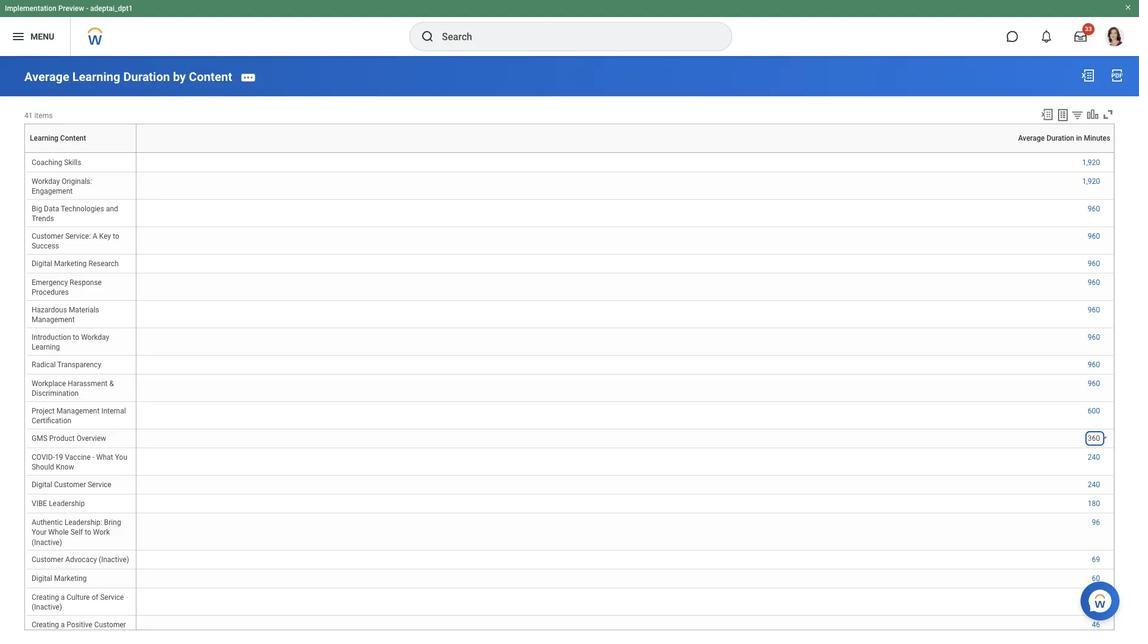 Task type: locate. For each thing, give the bounding box(es) containing it.
0 vertical spatial minutes
[[1084, 134, 1110, 142]]

1 vertical spatial marketing
[[54, 575, 87, 583]]

items
[[34, 111, 53, 120]]

authentic
[[32, 519, 63, 527]]

(inactive)
[[32, 538, 62, 547], [99, 556, 129, 564], [32, 603, 62, 612], [69, 631, 99, 639]]

materials
[[69, 306, 99, 315]]

(inactive) down positive
[[69, 631, 99, 639]]

average duration in minutes
[[1018, 134, 1110, 142], [621, 152, 629, 153]]

0 vertical spatial export to excel image
[[1081, 68, 1095, 83]]

export to excel image left export to worksheets image
[[1040, 108, 1054, 121]]

1 vertical spatial digital
[[32, 481, 52, 489]]

toolbar
[[1035, 108, 1115, 124]]

digital down success at the top left of page
[[32, 260, 52, 268]]

(inactive) inside creating a culture of service (inactive)
[[32, 603, 62, 612]]

emergency response procedures
[[32, 279, 104, 297]]

content
[[189, 69, 232, 84], [60, 134, 86, 142], [81, 152, 83, 153]]

360 button
[[1088, 434, 1102, 444]]

export to excel image inside "toolbar"
[[1040, 108, 1054, 121]]

1 vertical spatial service
[[100, 594, 124, 602]]

1 vertical spatial workday
[[81, 333, 109, 342]]

240 inside dropdown button
[[1088, 453, 1100, 462]]

2 vertical spatial to
[[85, 528, 91, 537]]

1 vertical spatial average
[[1018, 134, 1045, 142]]

1 horizontal spatial average
[[621, 152, 623, 153]]

0 vertical spatial duration
[[123, 69, 170, 84]]

41
[[24, 111, 33, 120]]

3 960 from the top
[[1088, 260, 1100, 268]]

0 vertical spatial digital
[[32, 260, 52, 268]]

360
[[1088, 435, 1100, 443]]

2 horizontal spatial to
[[113, 232, 119, 241]]

close environment banner image
[[1124, 4, 1132, 11]]

- right preview
[[86, 4, 88, 13]]

0 vertical spatial to
[[113, 232, 119, 241]]

skills
[[64, 158, 81, 167]]

workday up engagement
[[32, 177, 60, 186]]

1 vertical spatial content
[[60, 134, 86, 142]]

0 horizontal spatial average
[[24, 69, 69, 84]]

average learning duration by content link
[[24, 69, 232, 84]]

to right key
[[113, 232, 119, 241]]

export to excel image left view printable version (pdf) image
[[1081, 68, 1095, 83]]

1 vertical spatial duration
[[1047, 134, 1074, 142]]

240 up '180'
[[1088, 481, 1100, 489]]

-
[[86, 4, 88, 13], [92, 453, 94, 462]]

content up skills
[[81, 152, 83, 153]]

radical transparency
[[32, 361, 101, 369]]

1 vertical spatial 240
[[1088, 481, 1100, 489]]

to inside authentic leadership: bring your whole self to work (inactive)
[[85, 528, 91, 537]]

0 horizontal spatial -
[[86, 4, 88, 13]]

emergency
[[32, 279, 68, 287]]

response
[[70, 279, 102, 287]]

1 vertical spatial management
[[56, 407, 100, 416]]

8 960 button from the top
[[1088, 379, 1102, 389]]

49 button
[[1092, 593, 1102, 603]]

toolbar inside average learning duration by content main content
[[1035, 108, 1115, 124]]

0 vertical spatial workday
[[32, 177, 60, 186]]

preview
[[58, 4, 84, 13]]

coaching skills
[[32, 158, 81, 167]]

learning inside introduction to workday learning
[[32, 343, 60, 352]]

6 960 from the top
[[1088, 333, 1100, 342]]

menu banner
[[0, 0, 1139, 56]]

0 vertical spatial average duration in minutes
[[1018, 134, 1110, 142]]

1 vertical spatial 1,920
[[1082, 177, 1100, 186]]

1 horizontal spatial average duration in minutes
[[1018, 134, 1110, 142]]

0 vertical spatial -
[[86, 4, 88, 13]]

1 960 button from the top
[[1088, 204, 1102, 214]]

0 horizontal spatial in
[[626, 152, 626, 153]]

creating down the digital marketing
[[32, 594, 59, 602]]

project
[[32, 407, 55, 416]]

big data technologies and trends
[[32, 205, 120, 223]]

96
[[1092, 519, 1100, 527]]

1 horizontal spatial workday
[[81, 333, 109, 342]]

duration inside column header
[[623, 152, 626, 153]]

customer up success at the top left of page
[[32, 232, 63, 241]]

2 marketing from the top
[[54, 575, 87, 583]]

- inside menu banner
[[86, 4, 88, 13]]

2 960 button from the top
[[1088, 232, 1102, 241]]

33
[[1085, 26, 1092, 32]]

0 horizontal spatial export to excel image
[[1040, 108, 1054, 121]]

digital down customer advocacy (inactive)
[[32, 575, 52, 583]]

1 vertical spatial minutes
[[627, 152, 629, 153]]

- for adeptai_dpt1
[[86, 4, 88, 13]]

service right of
[[100, 594, 124, 602]]

notifications large image
[[1040, 30, 1053, 43]]

1 vertical spatial a
[[61, 621, 65, 629]]

1 vertical spatial creating
[[32, 621, 59, 629]]

learning content up skills
[[79, 152, 83, 153]]

product
[[49, 435, 75, 443]]

49
[[1092, 594, 1100, 602]]

you
[[115, 453, 127, 462]]

2 horizontal spatial average
[[1018, 134, 1045, 142]]

4 960 from the top
[[1088, 279, 1100, 287]]

a
[[61, 594, 65, 602], [61, 621, 65, 629]]

management down workplace harassment & discrimination
[[56, 407, 100, 416]]

1,920 inside dropdown button
[[1082, 158, 1100, 167]]

(inactive) down your
[[32, 538, 62, 547]]

1 a from the top
[[61, 594, 65, 602]]

2 vertical spatial duration
[[623, 152, 626, 153]]

duration
[[123, 69, 170, 84], [1047, 134, 1074, 142], [623, 152, 626, 153]]

creating a culture of service (inactive)
[[32, 594, 126, 612]]

marketing down customer service: a key to success
[[54, 260, 87, 268]]

1 horizontal spatial duration
[[623, 152, 626, 153]]

creating up the experience
[[32, 621, 59, 629]]

trends
[[32, 215, 54, 223]]

0 vertical spatial creating
[[32, 594, 59, 602]]

in
[[1076, 134, 1082, 142], [626, 152, 626, 153]]

8 960 from the top
[[1088, 380, 1100, 388]]

1,920 up 1,920 button
[[1082, 158, 1100, 167]]

service:
[[65, 232, 91, 241]]

a inside creating a culture of service (inactive)
[[61, 594, 65, 602]]

46 button
[[1092, 620, 1102, 630]]

41 items
[[24, 111, 53, 120]]

0 vertical spatial marketing
[[54, 260, 87, 268]]

a left culture
[[61, 594, 65, 602]]

0 vertical spatial a
[[61, 594, 65, 602]]

leadership
[[49, 500, 85, 508]]

digital for digital marketing research
[[32, 260, 52, 268]]

and
[[106, 205, 118, 213]]

1 vertical spatial average duration in minutes
[[621, 152, 629, 153]]

1 vertical spatial export to excel image
[[1040, 108, 1054, 121]]

a for positive
[[61, 621, 65, 629]]

service down what
[[88, 481, 111, 489]]

creating inside creating a positive customer experience (inactive)
[[32, 621, 59, 629]]

creating inside creating a culture of service (inactive)
[[32, 594, 59, 602]]

certification
[[32, 417, 71, 425]]

1 marketing from the top
[[54, 260, 87, 268]]

2 horizontal spatial duration
[[1047, 134, 1074, 142]]

1 960 from the top
[[1088, 205, 1100, 213]]

workday down "materials"
[[81, 333, 109, 342]]

(inactive) inside authentic leadership: bring your whole self to work (inactive)
[[32, 538, 62, 547]]

(inactive) up the experience
[[32, 603, 62, 612]]

1 240 from the top
[[1088, 453, 1100, 462]]

minutes
[[1084, 134, 1110, 142], [627, 152, 629, 153]]

2 digital from the top
[[32, 481, 52, 489]]

data
[[44, 205, 59, 213]]

0 horizontal spatial minutes
[[627, 152, 629, 153]]

240 button
[[1088, 453, 1102, 463]]

1 horizontal spatial in
[[1076, 134, 1082, 142]]

0 horizontal spatial workday
[[32, 177, 60, 186]]

2 1,920 from the top
[[1082, 177, 1100, 186]]

learning content
[[30, 134, 86, 142], [79, 152, 83, 153]]

key
[[99, 232, 111, 241]]

0 vertical spatial average
[[24, 69, 69, 84]]

by
[[173, 69, 186, 84]]

1 vertical spatial to
[[73, 333, 79, 342]]

learning content up coaching skills
[[30, 134, 86, 142]]

average inside average duration in minutes column header
[[621, 152, 623, 153]]

to down hazardous materials management
[[73, 333, 79, 342]]

content right by
[[189, 69, 232, 84]]

your
[[32, 528, 47, 537]]

procedures
[[32, 288, 69, 297]]

240 inside button
[[1088, 481, 1100, 489]]

content inside row element
[[60, 134, 86, 142]]

to down the leadership: at left
[[85, 528, 91, 537]]

hazardous
[[32, 306, 67, 315]]

0 vertical spatial 240
[[1088, 453, 1100, 462]]

a
[[93, 232, 97, 241]]

0 horizontal spatial average duration in minutes
[[621, 152, 629, 153]]

0 vertical spatial 1,920
[[1082, 158, 1100, 167]]

digital down should
[[32, 481, 52, 489]]

2 vertical spatial average
[[621, 152, 623, 153]]

menu button
[[0, 17, 70, 56]]

1 vertical spatial in
[[626, 152, 626, 153]]

1 digital from the top
[[32, 260, 52, 268]]

1,920 inside button
[[1082, 177, 1100, 186]]

1 horizontal spatial -
[[92, 453, 94, 462]]

what
[[96, 453, 113, 462]]

creating a positive customer experience (inactive)
[[32, 621, 128, 639]]

1,920
[[1082, 158, 1100, 167], [1082, 177, 1100, 186]]

96 button
[[1092, 518, 1102, 528]]

4 960 button from the top
[[1088, 278, 1102, 288]]

marketing up culture
[[54, 575, 87, 583]]

0 vertical spatial management
[[32, 316, 75, 324]]

workday
[[32, 177, 60, 186], [81, 333, 109, 342]]

0 vertical spatial in
[[1076, 134, 1082, 142]]

customer advocacy (inactive)
[[32, 556, 129, 564]]

0 vertical spatial learning content
[[30, 134, 86, 142]]

2 a from the top
[[61, 621, 65, 629]]

240
[[1088, 453, 1100, 462], [1088, 481, 1100, 489]]

a up the experience
[[61, 621, 65, 629]]

3 digital from the top
[[32, 575, 52, 583]]

1 vertical spatial -
[[92, 453, 94, 462]]

gms
[[32, 435, 47, 443]]

- left what
[[92, 453, 94, 462]]

content up learning content button
[[60, 134, 86, 142]]

hazardous materials management
[[32, 306, 101, 324]]

1,920 for 1,920 button
[[1082, 177, 1100, 186]]

customer inside customer service: a key to success
[[32, 232, 63, 241]]

1 creating from the top
[[32, 594, 59, 602]]

2 vertical spatial digital
[[32, 575, 52, 583]]

a inside creating a positive customer experience (inactive)
[[61, 621, 65, 629]]

2 240 from the top
[[1088, 481, 1100, 489]]

positive
[[67, 621, 92, 629]]

960 button
[[1088, 204, 1102, 214], [1088, 232, 1102, 241], [1088, 259, 1102, 269], [1088, 278, 1102, 288], [1088, 305, 1102, 315], [1088, 333, 1102, 343], [1088, 360, 1102, 370], [1088, 379, 1102, 389]]

240 for 240 button on the right bottom of page
[[1088, 481, 1100, 489]]

1 horizontal spatial to
[[85, 528, 91, 537]]

2 creating from the top
[[32, 621, 59, 629]]

1,920 down 1,920 dropdown button
[[1082, 177, 1100, 186]]

learning content inside row element
[[30, 134, 86, 142]]

1 1,920 from the top
[[1082, 158, 1100, 167]]

customer down the "know"
[[54, 481, 86, 489]]

2 vertical spatial content
[[81, 152, 83, 153]]

marketing
[[54, 260, 87, 268], [54, 575, 87, 583]]

1 horizontal spatial export to excel image
[[1081, 68, 1095, 83]]

learning content button
[[79, 152, 83, 153]]

customer
[[32, 232, 63, 241], [54, 481, 86, 489], [32, 556, 63, 564], [94, 621, 126, 629]]

240 down "360" dropdown button
[[1088, 453, 1100, 462]]

export to excel image
[[1081, 68, 1095, 83], [1040, 108, 1054, 121]]

240 button
[[1088, 480, 1102, 490]]

- inside covid-19 vaccine - what you should know
[[92, 453, 94, 462]]

culture
[[67, 594, 90, 602]]

to
[[113, 232, 119, 241], [73, 333, 79, 342], [85, 528, 91, 537]]

customer right positive
[[94, 621, 126, 629]]

digital for digital marketing
[[32, 575, 52, 583]]

7 960 button from the top
[[1088, 360, 1102, 370]]

fullscreen image
[[1101, 108, 1115, 121]]

management down hazardous
[[32, 316, 75, 324]]

0 horizontal spatial to
[[73, 333, 79, 342]]

export to excel image for view printable version (pdf) image
[[1081, 68, 1095, 83]]



Task type: vqa. For each thing, say whether or not it's contained in the screenshot.
Harassment
yes



Task type: describe. For each thing, give the bounding box(es) containing it.
average learning duration by content main content
[[0, 56, 1139, 640]]

transparency
[[57, 361, 101, 369]]

69
[[1092, 556, 1100, 564]]

management inside project management internal certification
[[56, 407, 100, 416]]

coaching
[[32, 158, 62, 167]]

19 vaccine
[[55, 453, 91, 462]]

to inside introduction to workday learning
[[73, 333, 79, 342]]

creating for creating a positive customer experience (inactive)
[[32, 621, 59, 629]]

vibe
[[32, 500, 47, 508]]

customer inside creating a positive customer experience (inactive)
[[94, 621, 126, 629]]

33 button
[[1067, 23, 1095, 50]]

marketing for digital marketing research
[[54, 260, 87, 268]]

implementation preview -   adeptai_dpt1
[[5, 4, 133, 13]]

bring
[[104, 519, 121, 527]]

select to filter grid data image
[[1071, 108, 1084, 121]]

project management internal certification
[[32, 407, 128, 425]]

covid-19 vaccine - what you should know
[[32, 453, 129, 472]]

vibe leadership
[[32, 500, 85, 508]]

overview
[[77, 435, 106, 443]]

customer up the digital marketing
[[32, 556, 63, 564]]

export to excel image for export to worksheets image
[[1040, 108, 1054, 121]]

workday inside introduction to workday learning
[[81, 333, 109, 342]]

46
[[1092, 621, 1100, 629]]

600
[[1088, 407, 1100, 416]]

row element
[[26, 124, 139, 152]]

1 vertical spatial learning content
[[79, 152, 83, 153]]

menu
[[30, 31, 54, 41]]

success
[[32, 242, 59, 251]]

introduction to workday learning
[[32, 333, 111, 352]]

0 vertical spatial content
[[189, 69, 232, 84]]

profile logan mcneil image
[[1105, 27, 1124, 49]]

view printable version (pdf) image
[[1110, 68, 1124, 83]]

originals:
[[62, 177, 92, 186]]

harassment
[[68, 380, 107, 388]]

know
[[56, 463, 74, 472]]

technologies
[[61, 205, 104, 213]]

3 960 button from the top
[[1088, 259, 1102, 269]]

search image
[[420, 29, 435, 44]]

workplace
[[32, 380, 66, 388]]

a for culture
[[61, 594, 65, 602]]

- for what
[[92, 453, 94, 462]]

advocacy
[[65, 556, 97, 564]]

introduction
[[32, 333, 71, 342]]

covid-
[[32, 453, 55, 462]]

should
[[32, 463, 54, 472]]

1 horizontal spatial minutes
[[1084, 134, 1110, 142]]

180
[[1088, 500, 1100, 508]]

2 960 from the top
[[1088, 232, 1100, 241]]

(inactive) down the work at bottom
[[99, 556, 129, 564]]

workplace harassment & discrimination
[[32, 380, 116, 398]]

learning inside row element
[[30, 134, 58, 142]]

internal
[[101, 407, 126, 416]]

(inactive) inside creating a positive customer experience (inactive)
[[69, 631, 99, 639]]

workday originals: engagement
[[32, 177, 94, 196]]

digital customer service
[[32, 481, 111, 489]]

in inside column header
[[626, 152, 626, 153]]

digital for digital customer service
[[32, 481, 52, 489]]

average for average duration in minutes column header
[[621, 152, 623, 153]]

implementation
[[5, 4, 56, 13]]

to inside customer service: a key to success
[[113, 232, 119, 241]]

180 button
[[1088, 499, 1102, 509]]

1,920 button
[[1082, 158, 1102, 167]]

60 button
[[1092, 574, 1102, 584]]

work
[[93, 528, 110, 537]]

minutes inside column header
[[627, 152, 629, 153]]

service inside creating a culture of service (inactive)
[[100, 594, 124, 602]]

research
[[89, 260, 119, 268]]

whole
[[48, 528, 69, 537]]

experience
[[32, 631, 67, 639]]

average duration in minutes inside column header
[[621, 152, 629, 153]]

Search Workday  search field
[[442, 23, 706, 50]]

leadership:
[[65, 519, 102, 527]]

60
[[1092, 575, 1100, 583]]

0 horizontal spatial duration
[[123, 69, 170, 84]]

digital marketing
[[32, 575, 87, 583]]

1,920 button
[[1082, 177, 1102, 187]]

digital marketing research
[[32, 260, 119, 268]]

self
[[70, 528, 83, 537]]

0 vertical spatial service
[[88, 481, 111, 489]]

customer service: a key to success
[[32, 232, 121, 251]]

export to worksheets image
[[1056, 108, 1070, 122]]

radical
[[32, 361, 56, 369]]

creating for creating a culture of service (inactive)
[[32, 594, 59, 602]]

240 for 240 dropdown button
[[1088, 453, 1100, 462]]

average for average learning duration by content link
[[24, 69, 69, 84]]

expand/collapse chart image
[[1086, 108, 1099, 121]]

5 960 button from the top
[[1088, 305, 1102, 315]]

7 960 from the top
[[1088, 361, 1100, 369]]

management inside hazardous materials management
[[32, 316, 75, 324]]

inbox large image
[[1075, 30, 1087, 43]]

of
[[92, 594, 98, 602]]

discrimination
[[32, 390, 79, 398]]

5 960 from the top
[[1088, 306, 1100, 315]]

69 button
[[1092, 555, 1102, 565]]

6 960 button from the top
[[1088, 333, 1102, 343]]

600 button
[[1088, 407, 1102, 416]]

&
[[109, 380, 114, 388]]

marketing for digital marketing
[[54, 575, 87, 583]]

gms product overview
[[32, 435, 106, 443]]

big
[[32, 205, 42, 213]]

workday inside workday originals: engagement
[[32, 177, 60, 186]]

justify image
[[11, 29, 26, 44]]

authentic leadership: bring your whole self to work (inactive)
[[32, 519, 123, 547]]

1,920 for 1,920 dropdown button
[[1082, 158, 1100, 167]]

average duration in minutes column header
[[136, 152, 1114, 153]]

adeptai_dpt1
[[90, 4, 133, 13]]



